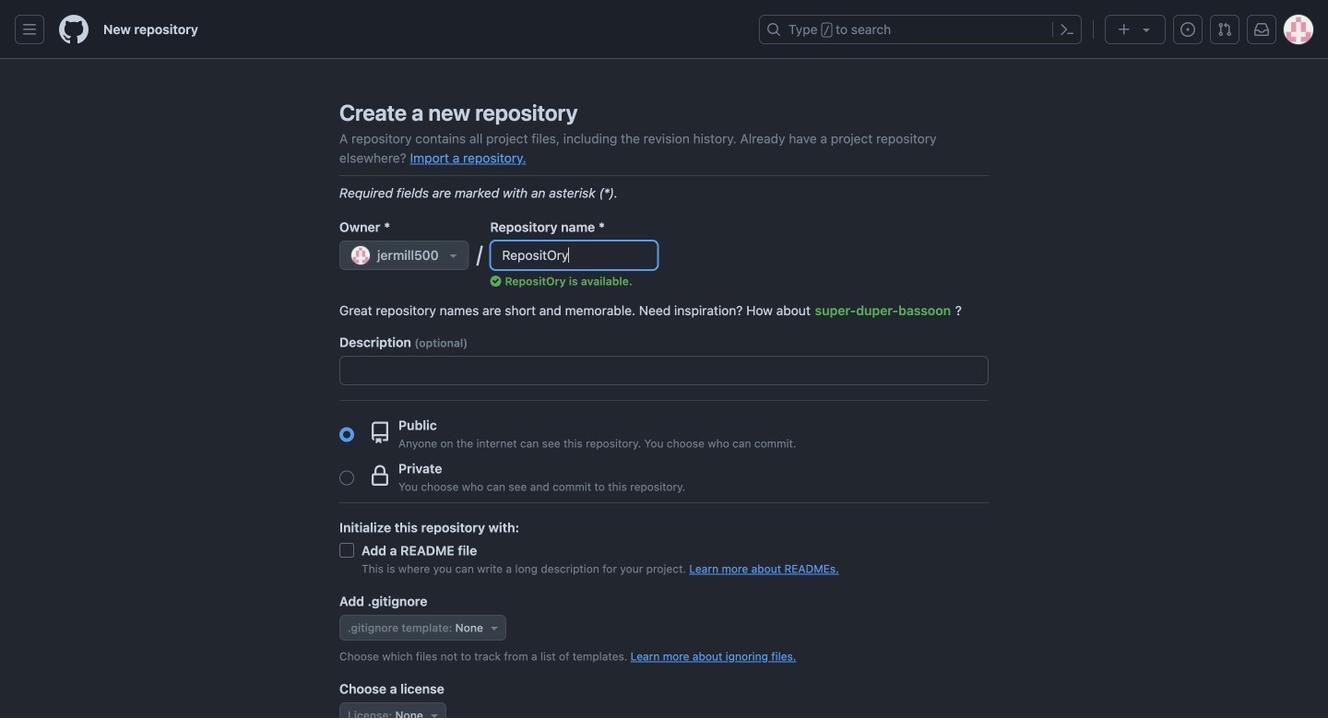 Task type: describe. For each thing, give the bounding box(es) containing it.
0 vertical spatial triangle down image
[[1139, 22, 1154, 37]]

triangle down image
[[487, 621, 502, 636]]

1 horizontal spatial triangle down image
[[446, 248, 461, 263]]

command palette image
[[1060, 22, 1075, 37]]

Description text field
[[340, 357, 988, 385]]

repo image
[[369, 422, 391, 444]]

homepage image
[[59, 15, 89, 44]]

issue opened image
[[1181, 22, 1196, 37]]



Task type: locate. For each thing, give the bounding box(es) containing it.
None text field
[[491, 242, 657, 269]]

None radio
[[339, 428, 354, 442]]

check circle fill image
[[490, 276, 501, 287]]

None radio
[[339, 471, 354, 486]]

plus image
[[1117, 22, 1132, 37]]

2 vertical spatial triangle down image
[[427, 708, 442, 719]]

notifications image
[[1255, 22, 1269, 37]]

None checkbox
[[339, 543, 354, 558]]

lock image
[[369, 465, 391, 487]]

triangle down image
[[1139, 22, 1154, 37], [446, 248, 461, 263], [427, 708, 442, 719]]

1 vertical spatial triangle down image
[[446, 248, 461, 263]]

git pull request image
[[1218, 22, 1232, 37]]

0 horizontal spatial triangle down image
[[427, 708, 442, 719]]

2 horizontal spatial triangle down image
[[1139, 22, 1154, 37]]



Task type: vqa. For each thing, say whether or not it's contained in the screenshot.
triangle down image to the left
yes



